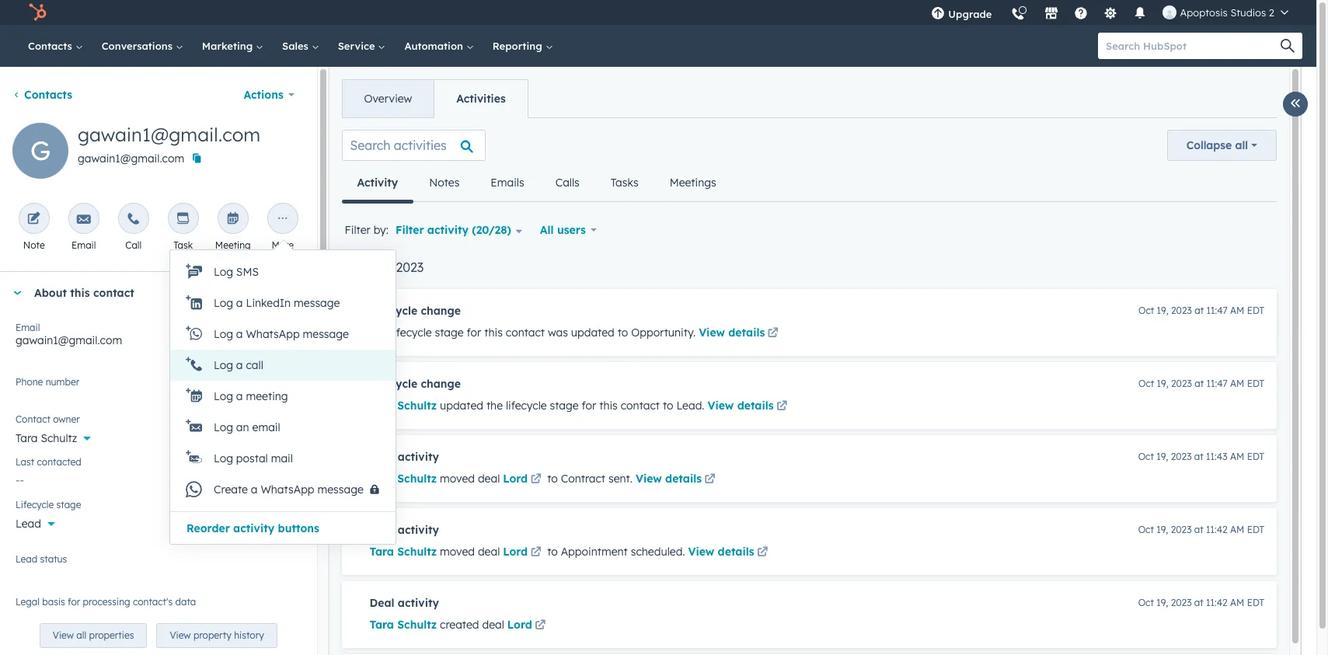 Task type: locate. For each thing, give the bounding box(es) containing it.
lead inside october 2023 feed
[[677, 399, 702, 413]]

all inside "view all properties" link
[[76, 630, 86, 641]]

oct for opportunity
[[1139, 305, 1154, 316]]

1 vertical spatial 11:42
[[1206, 597, 1228, 609]]

1 horizontal spatial menu
[[922, 0, 1298, 30]]

calling icon image
[[1012, 8, 1026, 22]]

contact owner
[[16, 414, 80, 425]]

to
[[618, 326, 628, 340], [663, 399, 674, 413], [547, 472, 558, 486], [547, 545, 558, 559]]

1 vertical spatial change
[[421, 377, 461, 391]]

1 vertical spatial moved
[[440, 545, 475, 559]]

1 vertical spatial whatsapp
[[261, 483, 314, 497]]

log inside "button"
[[214, 358, 233, 372]]

1 horizontal spatial stage
[[435, 326, 464, 340]]

0 vertical spatial oct 19, 2023 at 11:47 am edt
[[1139, 305, 1265, 316]]

contacts
[[28, 40, 75, 52], [24, 88, 72, 102]]

lifecycle up the
[[370, 304, 417, 318]]

lifecycle down the
[[370, 377, 417, 391]]

all right collapse
[[1235, 138, 1248, 152]]

tara schultz for to appointment scheduled .
[[370, 545, 437, 559]]

2 am from the top
[[1230, 378, 1245, 389]]

0 horizontal spatial email
[[16, 322, 40, 333]]

phone
[[16, 376, 43, 388]]

0 vertical spatial contacts
[[28, 40, 75, 52]]

0 vertical spatial menu
[[922, 0, 1298, 30]]

to down opportunity
[[663, 399, 674, 413]]

contacted
[[37, 456, 81, 468]]

lifecycle change for opportunity
[[370, 304, 461, 318]]

contact inside dropdown button
[[93, 286, 134, 300]]

log for log a whatsapp message
[[214, 327, 233, 341]]

a up log a call
[[236, 327, 243, 341]]

2 11:47 from the top
[[1207, 378, 1228, 389]]

tasks button
[[595, 164, 654, 201]]

deal for to appointment scheduled .
[[478, 545, 500, 559]]

2 lifecycle change element from the top
[[342, 362, 1277, 429]]

1 vertical spatial lifecycle
[[370, 377, 417, 391]]

lord link for to appointment scheduled .
[[503, 544, 544, 563]]

deal activity for to appointment scheduled .
[[370, 523, 439, 537]]

0 vertical spatial deal activity
[[370, 450, 439, 464]]

lord for to appointment scheduled .
[[503, 545, 528, 559]]

oct 19, 2023 at 11:42 am edt
[[1138, 524, 1265, 536], [1138, 597, 1265, 609]]

filter left by:
[[345, 223, 371, 237]]

0 vertical spatial this
[[70, 286, 90, 300]]

2 moved from the top
[[440, 545, 475, 559]]

1 11:47 from the top
[[1207, 305, 1228, 316]]

message up buttons
[[318, 483, 364, 497]]

2 vertical spatial deal
[[482, 618, 504, 632]]

filter
[[345, 223, 371, 237], [396, 223, 424, 237]]

1 horizontal spatial updated
[[571, 326, 615, 340]]

1 horizontal spatial filter
[[396, 223, 424, 237]]

0 horizontal spatial all
[[76, 630, 86, 641]]

collapse all
[[1187, 138, 1248, 152]]

lord link left contract
[[503, 471, 544, 490]]

this up sent at the bottom of the page
[[599, 399, 618, 413]]

menu containing log sms
[[170, 257, 396, 538]]

tara schultz button
[[16, 423, 301, 449]]

2023 for third the deal activity 'element' from the bottom of the october 2023 feed
[[1171, 451, 1192, 462]]

navigation containing activity
[[342, 164, 732, 203]]

2 horizontal spatial for
[[582, 399, 596, 413]]

2 edt from the top
[[1247, 378, 1265, 389]]

tara inside lifecycle change 'element'
[[370, 399, 394, 413]]

search image
[[1281, 39, 1295, 53]]

0 vertical spatial tara schultz
[[16, 431, 77, 445]]

by:
[[374, 223, 389, 237]]

0 vertical spatial 11:47
[[1207, 305, 1228, 316]]

0 horizontal spatial stage
[[56, 499, 81, 511]]

lead button
[[16, 508, 301, 534]]

2 filter from the left
[[396, 223, 424, 237]]

note image
[[27, 212, 41, 227]]

email down caret image
[[16, 322, 40, 333]]

2 vertical spatial deal
[[370, 596, 395, 610]]

menu
[[922, 0, 1298, 30], [170, 257, 396, 538]]

19, for updated the lifecycle stage for this contact to
[[1157, 378, 1169, 389]]

contact's
[[133, 596, 173, 608]]

0 vertical spatial 11:42
[[1206, 524, 1228, 536]]

linkedin
[[246, 296, 291, 310]]

1 deal activity element from the top
[[342, 435, 1277, 502]]

whatsapp down log a linkedin message
[[246, 327, 300, 341]]

meeting
[[246, 389, 288, 403]]

0 vertical spatial message
[[294, 296, 340, 310]]

this
[[70, 286, 90, 300], [484, 326, 503, 340], [599, 399, 618, 413]]

1 log from the top
[[214, 265, 233, 279]]

0 vertical spatial deal activity element
[[342, 435, 1277, 502]]

log a meeting
[[214, 389, 288, 403]]

0 vertical spatial email
[[72, 239, 96, 251]]

2 vertical spatial lead
[[16, 553, 37, 565]]

apoptosis
[[1180, 6, 1228, 19]]

note
[[23, 239, 45, 251]]

schultz
[[397, 399, 437, 413], [41, 431, 77, 445], [397, 472, 437, 486], [397, 545, 437, 559], [397, 618, 437, 632]]

4 am from the top
[[1230, 524, 1245, 536]]

activity for third the deal activity 'element' from the top
[[398, 596, 439, 610]]

tara inside popup button
[[16, 431, 38, 445]]

1 lifecycle change element from the top
[[342, 289, 1277, 356]]

owner
[[53, 414, 80, 425]]

notes button
[[414, 164, 475, 201]]

1 vertical spatial lifecycle change
[[370, 377, 461, 391]]

1 change from the top
[[421, 304, 461, 318]]

2 19, from the top
[[1157, 378, 1169, 389]]

activity
[[357, 176, 398, 190]]

october 2023
[[345, 260, 424, 275]]

1 vertical spatial stage
[[550, 399, 579, 413]]

log left 'call' at the bottom left of the page
[[214, 358, 233, 372]]

email inside email gawain1@gmail.com
[[16, 322, 40, 333]]

1 deal from the top
[[370, 450, 395, 464]]

updated left the
[[440, 399, 483, 413]]

0 horizontal spatial updated
[[440, 399, 483, 413]]

0 horizontal spatial filter
[[345, 223, 371, 237]]

tara
[[370, 399, 394, 413], [16, 431, 38, 445], [370, 472, 394, 486], [370, 545, 394, 559], [370, 618, 394, 632]]

a
[[236, 296, 243, 310], [236, 327, 243, 341], [236, 358, 243, 372], [236, 389, 243, 403], [251, 483, 258, 497]]

am
[[1230, 305, 1245, 316], [1230, 378, 1245, 389], [1230, 451, 1245, 462], [1230, 524, 1245, 536], [1230, 597, 1245, 609]]

activity for third the deal activity 'element' from the bottom of the october 2023 feed
[[398, 450, 439, 464]]

1 vertical spatial lead
[[16, 517, 41, 531]]

Search HubSpot search field
[[1098, 33, 1289, 59]]

log left the postal
[[214, 452, 233, 466]]

3 am from the top
[[1230, 451, 1245, 462]]

email down "email" 'icon'
[[72, 239, 96, 251]]

navigation inside october 2023 feed
[[342, 164, 732, 203]]

log left sms
[[214, 265, 233, 279]]

3 log from the top
[[214, 327, 233, 341]]

1 vertical spatial oct 19, 2023 at 11:42 am edt
[[1138, 597, 1265, 609]]

1 oct 19, 2023 at 11:47 am edt from the top
[[1139, 305, 1265, 316]]

2023 for 2nd the deal activity 'element' from the bottom of the october 2023 feed
[[1171, 524, 1192, 536]]

0 vertical spatial moved
[[440, 472, 475, 486]]

0 vertical spatial contact
[[93, 286, 134, 300]]

1 vertical spatial contacts link
[[12, 88, 72, 102]]

0 vertical spatial contacts link
[[19, 25, 92, 67]]

email for email
[[72, 239, 96, 251]]

2 vertical spatial gawain1@gmail.com
[[16, 333, 122, 347]]

2 vertical spatial lifecycle
[[16, 499, 54, 511]]

apoptosis studios 2
[[1180, 6, 1275, 19]]

lead
[[677, 399, 702, 413], [16, 517, 41, 531], [16, 553, 37, 565]]

1 vertical spatial deal activity
[[370, 523, 439, 537]]

log down 'log sms'
[[214, 296, 233, 310]]

0 vertical spatial lifecycle
[[370, 304, 417, 318]]

2 horizontal spatial contact
[[621, 399, 660, 413]]

a for log a call
[[236, 358, 243, 372]]

1 vertical spatial deal
[[370, 523, 395, 537]]

whatsapp down log postal mail button
[[261, 483, 314, 497]]

2 lifecycle change from the top
[[370, 377, 461, 391]]

to left contract
[[547, 472, 558, 486]]

1 am from the top
[[1230, 305, 1245, 316]]

a for log a meeting
[[236, 389, 243, 403]]

legal
[[16, 596, 40, 608]]

settings image
[[1104, 7, 1118, 21]]

log for log a meeting
[[214, 389, 233, 403]]

0 horizontal spatial for
[[68, 596, 80, 608]]

caret image
[[12, 291, 22, 295]]

6 log from the top
[[214, 421, 233, 435]]

lifecycle change down the
[[370, 377, 461, 391]]

all inside collapse all popup button
[[1235, 138, 1248, 152]]

0 horizontal spatial contact
[[93, 286, 134, 300]]

contact down call
[[93, 286, 134, 300]]

change for updated the lifecycle stage for this contact to
[[421, 377, 461, 391]]

menu containing apoptosis studios 2
[[922, 0, 1298, 30]]

whatsapp inside "button"
[[261, 483, 314, 497]]

0 vertical spatial lord
[[503, 472, 528, 486]]

7 log from the top
[[214, 452, 233, 466]]

whatsapp for log
[[246, 327, 300, 341]]

activities
[[457, 92, 506, 106]]

legal basis for processing contact's data
[[16, 596, 196, 608]]

a left 'call' at the bottom left of the page
[[236, 358, 243, 372]]

navigation
[[342, 79, 528, 118], [342, 164, 732, 203]]

all users
[[540, 223, 586, 237]]

5 edt from the top
[[1247, 597, 1265, 609]]

link opens in a new window image
[[777, 398, 788, 417], [531, 471, 542, 490], [705, 471, 716, 490], [757, 547, 768, 559], [535, 617, 546, 636], [535, 620, 546, 632]]

1 filter from the left
[[345, 223, 371, 237]]

meeting
[[215, 239, 251, 251]]

2023
[[396, 260, 424, 275], [1171, 305, 1192, 316], [1171, 378, 1192, 389], [1171, 451, 1192, 462], [1171, 524, 1192, 536], [1171, 597, 1192, 609]]

lifecycle for updated the lifecycle stage for this contact to
[[370, 377, 417, 391]]

1 vertical spatial this
[[484, 326, 503, 340]]

0 vertical spatial oct 19, 2023 at 11:42 am edt
[[1138, 524, 1265, 536]]

lead inside popup button
[[16, 517, 41, 531]]

properties
[[89, 630, 134, 641]]

meetings button
[[654, 164, 732, 201]]

oct 19, 2023 at 11:47 am edt for lead
[[1139, 378, 1265, 389]]

contact up sent at the bottom of the page
[[621, 399, 660, 413]]

0 vertical spatial navigation
[[342, 79, 528, 118]]

message
[[294, 296, 340, 310], [303, 327, 349, 341], [318, 483, 364, 497]]

the lifecycle stage for this contact was updated to opportunity .
[[370, 326, 699, 340]]

1 deal activity from the top
[[370, 450, 439, 464]]

0 vertical spatial whatsapp
[[246, 327, 300, 341]]

tasks
[[611, 176, 639, 190]]

0 vertical spatial deal
[[478, 472, 500, 486]]

lord link right created
[[507, 617, 549, 636]]

stage
[[435, 326, 464, 340], [550, 399, 579, 413], [56, 499, 81, 511]]

0 vertical spatial lead
[[677, 399, 702, 413]]

task
[[174, 239, 193, 251]]

4 log from the top
[[214, 358, 233, 372]]

view details
[[699, 326, 765, 340], [708, 399, 774, 413], [636, 472, 702, 486], [688, 545, 754, 559]]

link opens in a new window image
[[768, 325, 779, 344], [768, 328, 779, 340], [777, 401, 788, 413], [531, 474, 542, 486], [705, 474, 716, 486], [531, 544, 542, 563], [757, 544, 768, 563], [531, 547, 542, 559]]

1 vertical spatial for
[[582, 399, 596, 413]]

0 vertical spatial updated
[[571, 326, 615, 340]]

1 vertical spatial contact
[[506, 326, 545, 340]]

3 deal from the top
[[370, 596, 395, 610]]

details
[[729, 326, 765, 340], [737, 399, 774, 413], [665, 472, 702, 486], [718, 545, 754, 559]]

october 2023 feed
[[329, 117, 1290, 655]]

message for log a whatsapp message
[[303, 327, 349, 341]]

11:43
[[1206, 451, 1228, 462]]

a for create a whatsapp message
[[251, 483, 258, 497]]

activity inside button
[[233, 522, 275, 536]]

upgrade image
[[931, 7, 945, 21]]

am for opportunity
[[1230, 305, 1245, 316]]

1 horizontal spatial lifecycle
[[506, 399, 547, 413]]

2 deal activity from the top
[[370, 523, 439, 537]]

edt
[[1247, 305, 1265, 316], [1247, 378, 1265, 389], [1247, 451, 1265, 462], [1247, 524, 1265, 536], [1247, 597, 1265, 609]]

whatsapp inside button
[[246, 327, 300, 341]]

navigation up "search activities" search box
[[342, 79, 528, 118]]

5 am from the top
[[1230, 597, 1245, 609]]

filter right by:
[[396, 223, 424, 237]]

tara schultz updated the lifecycle stage for this contact to lead .
[[370, 399, 708, 413]]

a left "linkedin"
[[236, 296, 243, 310]]

2
[[1269, 6, 1275, 19]]

call image
[[127, 212, 140, 227]]

0 horizontal spatial menu
[[170, 257, 396, 538]]

oct for created
[[1138, 597, 1154, 609]]

all
[[540, 223, 554, 237]]

created
[[440, 618, 479, 632]]

actions
[[244, 88, 284, 102]]

2 vertical spatial this
[[599, 399, 618, 413]]

reorder activity buttons
[[187, 522, 319, 536]]

log left 'an'
[[214, 421, 233, 435]]

1 vertical spatial oct 19, 2023 at 11:47 am edt
[[1139, 378, 1265, 389]]

notifications image
[[1134, 7, 1148, 21]]

1 oct 19, 2023 at 11:42 am edt from the top
[[1138, 524, 1265, 536]]

email for email gawain1@gmail.com
[[16, 322, 40, 333]]

about
[[34, 286, 67, 300]]

log a whatsapp message
[[214, 327, 349, 341]]

0 horizontal spatial this
[[70, 286, 90, 300]]

deal activity element
[[342, 435, 1277, 502], [342, 508, 1277, 575], [342, 581, 1277, 648]]

2 change from the top
[[421, 377, 461, 391]]

1 vertical spatial navigation
[[342, 164, 732, 203]]

lifecycle change up the
[[370, 304, 461, 318]]

1 edt from the top
[[1247, 305, 1265, 316]]

1 vertical spatial lifecycle
[[506, 399, 547, 413]]

a right create on the bottom left of page
[[251, 483, 258, 497]]

1 vertical spatial lifecycle change element
[[342, 362, 1277, 429]]

log for log a linkedin message
[[214, 296, 233, 310]]

1 vertical spatial menu
[[170, 257, 396, 538]]

1 tara schultz button from the top
[[370, 396, 437, 415]]

5 19, from the top
[[1157, 597, 1169, 609]]

this right the about
[[70, 286, 90, 300]]

1 horizontal spatial contact
[[506, 326, 545, 340]]

0 vertical spatial lifecycle change element
[[342, 289, 1277, 356]]

contact left was
[[506, 326, 545, 340]]

1 horizontal spatial all
[[1235, 138, 1248, 152]]

1 vertical spatial all
[[76, 630, 86, 641]]

1 vertical spatial lord link
[[503, 544, 544, 563]]

0 vertical spatial lifecycle
[[391, 326, 432, 340]]

all for view
[[76, 630, 86, 641]]

3 tara schultz button from the top
[[370, 543, 437, 561]]

1 vertical spatial 11:47
[[1207, 378, 1228, 389]]

log a call button
[[170, 350, 396, 381]]

edt for created
[[1247, 597, 1265, 609]]

Search activities search field
[[342, 130, 485, 161]]

a for log a linkedin message
[[236, 296, 243, 310]]

oct
[[1139, 305, 1154, 316], [1139, 378, 1154, 389], [1138, 451, 1154, 462], [1138, 524, 1154, 536], [1138, 597, 1154, 609]]

log up log a call
[[214, 327, 233, 341]]

contact
[[93, 286, 134, 300], [506, 326, 545, 340], [621, 399, 660, 413]]

5 log from the top
[[214, 389, 233, 403]]

2 deal from the top
[[370, 523, 395, 537]]

0 vertical spatial change
[[421, 304, 461, 318]]

a left the 'meeting'
[[236, 389, 243, 403]]

2 vertical spatial deal activity
[[370, 596, 439, 610]]

2 vertical spatial deal activity element
[[342, 581, 1277, 648]]

lifecycle change element
[[342, 289, 1277, 356], [342, 362, 1277, 429]]

lord for to contract sent .
[[503, 472, 528, 486]]

2 horizontal spatial this
[[599, 399, 618, 413]]

all left properties
[[76, 630, 86, 641]]

0 vertical spatial lifecycle change
[[370, 304, 461, 318]]

lord
[[503, 472, 528, 486], [503, 545, 528, 559], [507, 618, 532, 632]]

1 vertical spatial deal
[[478, 545, 500, 559]]

message inside "button"
[[318, 483, 364, 497]]

0 vertical spatial lord link
[[503, 471, 544, 490]]

all
[[1235, 138, 1248, 152], [76, 630, 86, 641]]

message down log sms button
[[294, 296, 340, 310]]

moved
[[440, 472, 475, 486], [440, 545, 475, 559]]

1 vertical spatial message
[[303, 327, 349, 341]]

log down log a call
[[214, 389, 233, 403]]

message left the
[[303, 327, 349, 341]]

more image
[[276, 212, 290, 227]]

call
[[125, 239, 142, 251]]

2 navigation from the top
[[342, 164, 732, 203]]

1 horizontal spatial email
[[72, 239, 96, 251]]

tara schultz inside popup button
[[16, 431, 77, 445]]

19, for opportunity
[[1157, 305, 1169, 316]]

1 vertical spatial deal activity element
[[342, 508, 1277, 575]]

view inside "link"
[[170, 630, 191, 641]]

2 vertical spatial lord link
[[507, 617, 549, 636]]

log sms button
[[170, 257, 396, 288]]

2 vertical spatial contact
[[621, 399, 660, 413]]

navigation up all
[[342, 164, 732, 203]]

19,
[[1157, 305, 1169, 316], [1157, 378, 1169, 389], [1157, 451, 1169, 462], [1157, 524, 1169, 536], [1157, 597, 1169, 609]]

lifecycle down last
[[16, 499, 54, 511]]

3 edt from the top
[[1247, 451, 1265, 462]]

2 vertical spatial message
[[318, 483, 364, 497]]

2 log from the top
[[214, 296, 233, 310]]

activity
[[427, 223, 469, 237], [398, 450, 439, 464], [233, 522, 275, 536], [398, 523, 439, 537], [398, 596, 439, 610]]

deal for to contract sent .
[[478, 472, 500, 486]]

1 vertical spatial tara schultz
[[370, 472, 437, 486]]

lord link left appointment
[[503, 544, 544, 563]]

1 moved from the top
[[440, 472, 475, 486]]

1 vertical spatial email
[[16, 322, 40, 333]]

meetings
[[670, 176, 716, 190]]

1 vertical spatial lord
[[503, 545, 528, 559]]

log for log a call
[[214, 358, 233, 372]]

2 oct 19, 2023 at 11:47 am edt from the top
[[1139, 378, 1265, 389]]

1 19, from the top
[[1157, 305, 1169, 316]]

calling icon button
[[1005, 2, 1032, 24]]

0 vertical spatial all
[[1235, 138, 1248, 152]]

1 navigation from the top
[[342, 79, 528, 118]]

1 vertical spatial updated
[[440, 399, 483, 413]]

1 lifecycle change from the top
[[370, 304, 461, 318]]

tara schultz button inside lifecycle change 'element'
[[370, 396, 437, 415]]

property
[[193, 630, 232, 641]]

log
[[214, 265, 233, 279], [214, 296, 233, 310], [214, 327, 233, 341], [214, 358, 233, 372], [214, 389, 233, 403], [214, 421, 233, 435], [214, 452, 233, 466]]

11:47 for .
[[1207, 305, 1228, 316]]

an
[[236, 421, 249, 435]]

this left was
[[484, 326, 503, 340]]

updated right was
[[571, 326, 615, 340]]

0 vertical spatial for
[[467, 326, 481, 340]]

sms
[[236, 265, 259, 279]]



Task type: vqa. For each thing, say whether or not it's contained in the screenshot.
2
yes



Task type: describe. For each thing, give the bounding box(es) containing it.
view property history link
[[157, 624, 277, 648]]

hubspot link
[[19, 3, 58, 22]]

emails
[[491, 176, 524, 190]]

email image
[[77, 212, 91, 227]]

am for created
[[1230, 597, 1245, 609]]

edt for updated the lifecycle stage for this contact to
[[1247, 378, 1265, 389]]

2 vertical spatial for
[[68, 596, 80, 608]]

emails button
[[475, 164, 540, 201]]

overview
[[364, 92, 412, 106]]

opportunity
[[631, 326, 693, 340]]

at for updated the lifecycle stage for this contact to
[[1195, 378, 1204, 389]]

schultz inside popup button
[[41, 431, 77, 445]]

collapse
[[1187, 138, 1232, 152]]

1 vertical spatial gawain1@gmail.com
[[78, 152, 184, 166]]

log a linkedin message
[[214, 296, 340, 310]]

moved for to appointment scheduled .
[[440, 545, 475, 559]]

log an email
[[214, 421, 280, 435]]

2 horizontal spatial stage
[[550, 399, 579, 413]]

2 oct 19, 2023 at 11:42 am edt from the top
[[1138, 597, 1265, 609]]

task image
[[176, 212, 190, 227]]

at for opportunity
[[1195, 305, 1204, 316]]

create
[[214, 483, 248, 497]]

calls button
[[540, 164, 595, 201]]

last
[[16, 456, 34, 468]]

marketplaces image
[[1045, 7, 1059, 21]]

all for collapse
[[1235, 138, 1248, 152]]

2 vertical spatial lord
[[507, 618, 532, 632]]

moved for to contract sent .
[[440, 472, 475, 486]]

filter for filter by:
[[345, 223, 371, 237]]

0 horizontal spatial lifecycle
[[391, 326, 432, 340]]

2023 for 2nd lifecycle change 'element' from the bottom of the october 2023 feed
[[1171, 305, 1192, 316]]

4 19, from the top
[[1157, 524, 1169, 536]]

meeting image
[[226, 212, 240, 227]]

appointment
[[561, 545, 628, 559]]

lifecycle stage
[[16, 499, 81, 511]]

marketing
[[202, 40, 256, 52]]

search button
[[1273, 33, 1303, 59]]

email
[[252, 421, 280, 435]]

sales
[[282, 40, 311, 52]]

at for created
[[1195, 597, 1204, 609]]

2 vertical spatial stage
[[56, 499, 81, 511]]

log for log postal mail
[[214, 452, 233, 466]]

automation
[[405, 40, 466, 52]]

0 vertical spatial stage
[[435, 326, 464, 340]]

service link
[[329, 25, 395, 67]]

notifications button
[[1127, 0, 1154, 25]]

oct 19, 2023 at 11:43 am edt
[[1138, 451, 1265, 462]]

edt for opportunity
[[1247, 305, 1265, 316]]

tara schultz created deal
[[370, 618, 504, 632]]

reporting link
[[483, 25, 562, 67]]

Last contacted text field
[[16, 466, 301, 490]]

hubspot image
[[28, 3, 47, 22]]

apoptosis studios 2 button
[[1154, 0, 1298, 25]]

filter for filter activity (20/28)
[[396, 223, 424, 237]]

history
[[234, 630, 264, 641]]

was
[[548, 326, 568, 340]]

1 vertical spatial contacts
[[24, 88, 72, 102]]

calls
[[556, 176, 580, 190]]

oct for updated the lifecycle stage for this contact to
[[1139, 378, 1154, 389]]

activities link
[[434, 80, 528, 117]]

link opens in a new window image inside the lord link
[[535, 620, 546, 632]]

reporting
[[493, 40, 545, 52]]

status
[[40, 553, 67, 565]]

(20/28)
[[472, 223, 511, 237]]

the
[[370, 326, 388, 340]]

log for log an email
[[214, 421, 233, 435]]

users
[[557, 223, 586, 237]]

2023 for third the deal activity 'element' from the top
[[1171, 597, 1192, 609]]

notes
[[429, 176, 460, 190]]

view all properties link
[[39, 624, 147, 648]]

oct 19, 2023 at 11:47 am edt for .
[[1139, 305, 1265, 316]]

processing
[[83, 596, 130, 608]]

last contacted
[[16, 456, 81, 468]]

marketing link
[[193, 25, 273, 67]]

tara schultz image
[[1163, 5, 1177, 19]]

upgrade
[[949, 8, 992, 20]]

sales link
[[273, 25, 329, 67]]

deal for to appointment scheduled .
[[370, 523, 395, 537]]

1 horizontal spatial for
[[467, 326, 481, 340]]

data
[[175, 596, 196, 608]]

4 edt from the top
[[1247, 524, 1265, 536]]

2 deal activity element from the top
[[342, 508, 1277, 575]]

postal
[[236, 452, 268, 466]]

navigation containing overview
[[342, 79, 528, 118]]

activity for 2nd the deal activity 'element' from the bottom of the october 2023 feed
[[398, 523, 439, 537]]

reorder activity buttons button
[[176, 520, 329, 538]]

studios
[[1231, 6, 1266, 19]]

this inside dropdown button
[[70, 286, 90, 300]]

october
[[345, 260, 392, 275]]

message for create a whatsapp message
[[318, 483, 364, 497]]

log a call
[[214, 358, 263, 372]]

1 horizontal spatial this
[[484, 326, 503, 340]]

change for opportunity
[[421, 304, 461, 318]]

help button
[[1068, 0, 1095, 25]]

contract
[[561, 472, 606, 486]]

contact
[[16, 414, 50, 425]]

basis
[[42, 596, 65, 608]]

lead for lead status
[[16, 553, 37, 565]]

whatsapp for create
[[261, 483, 314, 497]]

view property history
[[170, 630, 264, 641]]

log a meeting button
[[170, 381, 396, 412]]

phone number
[[16, 376, 79, 388]]

overview link
[[342, 80, 434, 117]]

19, for created
[[1157, 597, 1169, 609]]

tara schultz for to contract sent .
[[370, 472, 437, 486]]

deal activity for to contract sent .
[[370, 450, 439, 464]]

the
[[486, 399, 503, 413]]

3 deal activity from the top
[[370, 596, 439, 610]]

call
[[246, 358, 263, 372]]

am for updated the lifecycle stage for this contact to
[[1230, 378, 1245, 389]]

1 11:42 from the top
[[1206, 524, 1228, 536]]

lifecycle change for updated the lifecycle stage for this contact to
[[370, 377, 461, 391]]

11:47 for lead
[[1207, 378, 1228, 389]]

sent
[[609, 472, 630, 486]]

about this contact
[[34, 286, 134, 300]]

number
[[46, 376, 79, 388]]

message for log a linkedin message
[[294, 296, 340, 310]]

create a whatsapp message
[[214, 483, 364, 497]]

4 tara schultz button from the top
[[370, 616, 437, 634]]

2 tara schultz button from the top
[[370, 469, 437, 488]]

about this contact button
[[0, 272, 301, 314]]

2 11:42 from the top
[[1206, 597, 1228, 609]]

to left opportunity
[[618, 326, 628, 340]]

log an email button
[[170, 412, 396, 443]]

lifecycle for opportunity
[[370, 304, 417, 318]]

activity button
[[342, 164, 414, 203]]

create a whatsapp message button
[[170, 474, 396, 505]]

log for log sms
[[214, 265, 233, 279]]

more
[[272, 239, 294, 251]]

3 deal activity element from the top
[[342, 581, 1277, 648]]

scheduled
[[631, 545, 683, 559]]

deal for to contract sent .
[[370, 450, 395, 464]]

to contract sent .
[[547, 472, 636, 486]]

2023 for second lifecycle change 'element' from the top
[[1171, 378, 1192, 389]]

filter activity (20/28)
[[396, 223, 511, 237]]

log a linkedin message button
[[170, 288, 396, 319]]

log a whatsapp message button
[[170, 319, 396, 350]]

0 vertical spatial gawain1@gmail.com
[[78, 123, 261, 146]]

help image
[[1075, 7, 1089, 21]]

reorder
[[187, 522, 230, 536]]

lead status
[[16, 553, 67, 565]]

automation link
[[395, 25, 483, 67]]

all users button
[[530, 215, 607, 246]]

a for log a whatsapp message
[[236, 327, 243, 341]]

log sms
[[214, 265, 259, 279]]

to left appointment
[[547, 545, 558, 559]]

buttons
[[278, 522, 319, 536]]

lead for lead
[[16, 517, 41, 531]]

conversations
[[102, 40, 176, 52]]

lord link for to contract sent .
[[503, 471, 544, 490]]

Phone number text field
[[16, 374, 301, 405]]

3 19, from the top
[[1157, 451, 1169, 462]]

link opens in a new window image inside lifecycle change 'element'
[[777, 398, 788, 417]]



